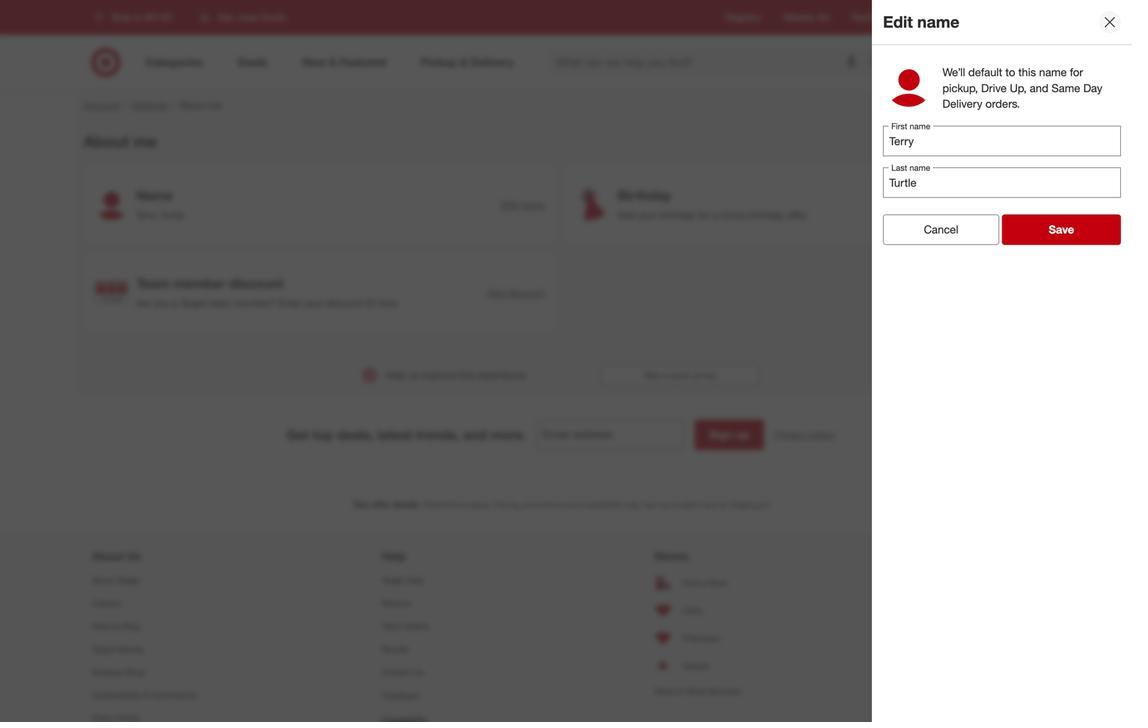 Task type: locate. For each thing, give the bounding box(es) containing it.
shop
[[125, 668, 145, 678]]

1 horizontal spatial store
[[708, 578, 727, 588]]

privacy policy link
[[775, 429, 835, 442]]

target for target circle
[[912, 11, 939, 23]]

more in-store services
[[655, 687, 741, 697]]

pickup,
[[943, 81, 978, 95]]

your down the birthday
[[638, 209, 657, 221]]

quick
[[670, 371, 690, 381]]

0 horizontal spatial this
[[459, 370, 474, 382]]

0 vertical spatial your
[[638, 209, 657, 221]]

0 horizontal spatial &
[[115, 622, 120, 632]]

about
[[179, 99, 205, 111], [84, 132, 129, 151], [92, 550, 124, 564], [92, 576, 114, 586]]

2 vertical spatial help
[[407, 576, 424, 586]]

0 horizontal spatial name
[[521, 199, 545, 211]]

1 horizontal spatial your
[[638, 209, 657, 221]]

account
[[84, 99, 120, 111]]

and right up,
[[1030, 81, 1049, 95]]

0 horizontal spatial store
[[686, 687, 706, 697]]

me
[[208, 99, 222, 111], [134, 132, 157, 151]]

turtle
[[161, 209, 184, 221]]

survey
[[692, 371, 717, 381]]

about target link
[[92, 569, 197, 592]]

target for target help
[[382, 576, 404, 586]]

see
[[354, 500, 369, 510]]

None text field
[[883, 168, 1121, 198], [537, 420, 683, 451], [883, 168, 1121, 198], [537, 420, 683, 451]]

ad
[[817, 11, 829, 23]]

redcard link
[[851, 10, 890, 24]]

target right redcard
[[912, 11, 939, 23]]

pricing,
[[493, 500, 521, 510]]

0 vertical spatial help
[[386, 370, 406, 382]]

name terry turtle
[[136, 187, 184, 221]]

add inside button
[[970, 199, 988, 211]]

this for name
[[1018, 66, 1036, 79]]

& down bullseye shop link at the bottom left of page
[[144, 691, 149, 701]]

sustainability & governance link
[[92, 684, 197, 707]]

0 horizontal spatial edit name
[[501, 199, 545, 211]]

store for in-
[[686, 687, 706, 697]]

about me down account link
[[84, 132, 157, 151]]

0 vertical spatial about me
[[179, 99, 222, 111]]

1 vertical spatial us
[[414, 668, 424, 678]]

orders
[[403, 622, 429, 632]]

your right enter
[[304, 297, 323, 310]]

us up about target link
[[127, 550, 141, 564]]

circle up "we'll"
[[942, 11, 967, 23]]

sustainability
[[92, 691, 141, 701]]

top
[[313, 427, 333, 443]]

us right contact
[[414, 668, 424, 678]]

0 horizontal spatial birthday
[[660, 209, 696, 221]]

edit
[[883, 12, 913, 32], [501, 199, 518, 211]]

save button
[[1002, 215, 1121, 245]]

1 vertical spatial for
[[698, 209, 710, 221]]

0 horizontal spatial your
[[304, 297, 323, 310]]

1 vertical spatial edit
[[501, 199, 518, 211]]

0 vertical spatial edit
[[883, 12, 913, 32]]

vary
[[643, 500, 658, 510]]

us for contact us
[[414, 668, 424, 678]]

your inside the team member discount are you a target team member? enter your discount id here.
[[304, 297, 323, 310]]

name
[[917, 12, 960, 32], [1039, 66, 1067, 79], [521, 199, 545, 211]]

target circle link
[[912, 10, 967, 24]]

details.
[[392, 500, 421, 510]]

1 vertical spatial name
[[1039, 66, 1067, 79]]

store right find
[[708, 578, 727, 588]]

we'll
[[943, 66, 965, 79]]

store down optical link
[[686, 687, 706, 697]]

about up careers on the bottom
[[92, 576, 114, 586]]

2 horizontal spatial discount
[[507, 287, 545, 299]]

find a store link
[[655, 569, 741, 597]]

1 vertical spatial edit name
[[501, 199, 545, 211]]

0 vertical spatial name
[[917, 12, 960, 32]]

store inside find a store link
[[708, 578, 727, 588]]

about target
[[92, 576, 139, 586]]

0 horizontal spatial me
[[134, 132, 157, 151]]

birthday up save button
[[990, 199, 1026, 211]]

edit name inside button
[[501, 199, 545, 211]]

take
[[644, 371, 660, 381]]

up,
[[1010, 81, 1027, 95]]

1 horizontal spatial this
[[1018, 66, 1036, 79]]

track
[[382, 622, 401, 632]]

0 vertical spatial edit name
[[883, 12, 960, 32]]

0 horizontal spatial us
[[127, 550, 141, 564]]

terry
[[136, 209, 158, 221]]

1 horizontal spatial us
[[414, 668, 424, 678]]

help
[[386, 370, 406, 382], [382, 550, 406, 564], [407, 576, 424, 586]]

me right settings link
[[208, 99, 222, 111]]

help up returns link
[[407, 576, 424, 586]]

1 horizontal spatial name
[[917, 12, 960, 32]]

none text field inside edit name "dialog"
[[883, 126, 1121, 156]]

edit name button
[[500, 198, 546, 213]]

target brands
[[92, 645, 144, 655]]

birthday down the birthday
[[660, 209, 696, 221]]

blog
[[123, 622, 140, 632]]

store for a
[[708, 578, 727, 588]]

me down settings
[[134, 132, 157, 151]]

about me right settings link
[[179, 99, 222, 111]]

0 horizontal spatial edit
[[501, 199, 518, 211]]

offer
[[372, 500, 390, 510]]

drive
[[981, 81, 1007, 95]]

privacy policy
[[775, 429, 835, 441]]

0 vertical spatial this
[[1018, 66, 1036, 79]]

1 horizontal spatial &
[[144, 691, 149, 701]]

& inside "link"
[[115, 622, 120, 632]]

circle inside birthday add your birthday for a circle birthday offer.
[[721, 209, 746, 221]]

to
[[1006, 66, 1015, 79]]

edit name dialog
[[872, 0, 1132, 723]]

team member discount are you a target team member? enter your discount id here.
[[136, 276, 399, 310]]

target down about us
[[117, 576, 139, 586]]

target down 'news'
[[92, 645, 115, 655]]

redcard
[[851, 11, 890, 23]]

target inside the team member discount are you a target team member? enter your discount id here.
[[180, 297, 207, 310]]

1 vertical spatial about me
[[84, 132, 157, 151]]

0 vertical spatial for
[[1070, 66, 1083, 79]]

1 vertical spatial your
[[304, 297, 323, 310]]

0 horizontal spatial circle
[[721, 209, 746, 221]]

0 vertical spatial store
[[708, 578, 727, 588]]

0 horizontal spatial add
[[487, 287, 505, 299]]

recalls link
[[382, 638, 470, 661]]

add birthday button
[[969, 198, 1027, 213]]

this right improve
[[459, 370, 474, 382]]

your inside birthday add your birthday for a circle birthday offer.
[[638, 209, 657, 221]]

0 horizontal spatial about me
[[84, 132, 157, 151]]

0 vertical spatial &
[[115, 622, 120, 632]]

1 vertical spatial me
[[134, 132, 157, 151]]

What can we help you find? suggestions appear below search field
[[547, 47, 871, 78]]

1 vertical spatial help
[[382, 550, 406, 564]]

edit name
[[883, 12, 960, 32], [501, 199, 545, 211]]

we'll default to this name for pickup, drive up, and same day delivery orders.
[[943, 66, 1103, 111]]

target down member
[[180, 297, 207, 310]]

target circle
[[912, 11, 967, 23]]

1 vertical spatial this
[[459, 370, 474, 382]]

birthday add your birthday for a circle birthday offer.
[[618, 187, 808, 221]]

cancel
[[924, 223, 958, 237]]

target up returns
[[382, 576, 404, 586]]

contact us link
[[382, 661, 470, 684]]

1 horizontal spatial for
[[1070, 66, 1083, 79]]

more in-store services link
[[655, 680, 741, 703]]

1 horizontal spatial me
[[208, 99, 222, 111]]

2 vertical spatial name
[[521, 199, 545, 211]]

about me
[[179, 99, 222, 111], [84, 132, 157, 151]]

1 horizontal spatial circle
[[942, 11, 967, 23]]

search button
[[861, 47, 895, 80]]

help left us
[[386, 370, 406, 382]]

at
[[720, 500, 727, 510]]

take a quick survey
[[644, 371, 717, 381]]

1 vertical spatial &
[[144, 691, 149, 701]]

bullseye shop
[[92, 668, 145, 678]]

a inside birthday add your birthday for a circle birthday offer.
[[713, 209, 718, 221]]

here.
[[378, 297, 399, 310]]

this inside we'll default to this name for pickup, drive up, and same day delivery orders.
[[1018, 66, 1036, 79]]

optical link
[[655, 653, 741, 680]]

member
[[173, 276, 225, 292]]

same
[[1052, 81, 1080, 95]]

default
[[968, 66, 1002, 79]]

0 vertical spatial us
[[127, 550, 141, 564]]

trends,
[[416, 427, 460, 443]]

1 vertical spatial circle
[[721, 209, 746, 221]]

2 horizontal spatial birthday
[[990, 199, 1026, 211]]

1 horizontal spatial add
[[618, 209, 636, 221]]

more.
[[490, 427, 526, 443]]

2 horizontal spatial add
[[970, 199, 988, 211]]

this right to
[[1018, 66, 1036, 79]]

feedback
[[382, 691, 419, 702]]

& for sustainability
[[144, 691, 149, 701]]

& left the blog
[[115, 622, 120, 632]]

1 horizontal spatial edit
[[883, 12, 913, 32]]

add inside button
[[487, 287, 505, 299]]

None text field
[[883, 126, 1121, 156]]

for inside we'll default to this name for pickup, drive up, and same day delivery orders.
[[1070, 66, 1083, 79]]

save
[[1049, 223, 1074, 237]]

in-
[[676, 687, 686, 697]]

add for team member discount
[[487, 287, 505, 299]]

experience.
[[477, 370, 528, 382]]

orders.
[[986, 97, 1020, 111]]

store inside more in-store services link
[[686, 687, 706, 697]]

2 horizontal spatial name
[[1039, 66, 1067, 79]]

brands
[[117, 645, 144, 655]]

promotions
[[523, 500, 566, 510]]

*
[[352, 498, 354, 507]]

about inside about target link
[[92, 576, 114, 586]]

birthday left offer.
[[748, 209, 784, 221]]

account link
[[84, 99, 120, 111]]

& for news
[[115, 622, 120, 632]]

0 horizontal spatial for
[[698, 209, 710, 221]]

help up target help
[[382, 550, 406, 564]]

0 vertical spatial me
[[208, 99, 222, 111]]

1 horizontal spatial edit name
[[883, 12, 960, 32]]

returns link
[[382, 592, 470, 615]]

privacy
[[775, 429, 807, 441]]

circle left offer.
[[721, 209, 746, 221]]

1 vertical spatial store
[[686, 687, 706, 697]]

registry link
[[725, 10, 761, 24]]



Task type: vqa. For each thing, say whether or not it's contained in the screenshot.
this inside We'll default to this name for pickup, Drive Up, and Same Day Delivery orders.
yes



Task type: describe. For each thing, give the bounding box(es) containing it.
day
[[1083, 81, 1103, 95]]

a inside the team member discount are you a target team member? enter your discount id here.
[[172, 297, 177, 310]]

find a store
[[682, 578, 727, 588]]

add for birthday
[[970, 199, 988, 211]]

offer.
[[787, 209, 808, 221]]

1 horizontal spatial about me
[[179, 99, 222, 111]]

and left "at"
[[704, 500, 718, 510]]

search
[[861, 57, 895, 70]]

name inside edit name button
[[521, 199, 545, 211]]

and left availability
[[568, 500, 582, 510]]

sign
[[709, 429, 733, 442]]

settings link
[[132, 99, 167, 111]]

by
[[661, 500, 670, 510]]

pharmacy
[[682, 634, 720, 644]]

birthday
[[618, 187, 671, 203]]

delivery
[[943, 97, 982, 111]]

cancel button
[[883, 215, 999, 245]]

weekly
[[783, 11, 814, 23]]

about up about target at left bottom
[[92, 550, 124, 564]]

find
[[682, 578, 698, 588]]

news
[[92, 622, 113, 632]]

target help
[[382, 576, 424, 586]]

weekly ad link
[[783, 10, 829, 24]]

enter
[[278, 297, 301, 310]]

sign up button
[[695, 420, 764, 451]]

restrictions
[[423, 500, 467, 510]]

and inside we'll default to this name for pickup, drive up, and same day delivery orders.
[[1030, 81, 1049, 95]]

settings
[[132, 99, 167, 111]]

for inside birthday add your birthday for a circle birthday offer.
[[698, 209, 710, 221]]

about right settings link
[[179, 99, 205, 111]]

track orders
[[382, 622, 429, 632]]

returns
[[382, 599, 411, 609]]

1 horizontal spatial birthday
[[748, 209, 784, 221]]

1 horizontal spatial discount
[[326, 297, 363, 310]]

about us
[[92, 550, 141, 564]]

careers
[[92, 599, 121, 609]]

about down account link
[[84, 132, 129, 151]]

0 horizontal spatial discount
[[229, 276, 283, 292]]

target brands link
[[92, 638, 197, 661]]

up
[[736, 429, 749, 442]]

availability
[[584, 500, 622, 510]]

take a quick survey button
[[601, 365, 760, 387]]

add discount button
[[486, 286, 546, 301]]

target help link
[[382, 569, 470, 592]]

us for about us
[[127, 550, 141, 564]]

registry
[[725, 11, 761, 23]]

clinic link
[[655, 597, 741, 625]]

sign up
[[709, 429, 749, 442]]

member?
[[234, 297, 276, 310]]

recalls
[[382, 645, 409, 655]]

track orders link
[[382, 615, 470, 638]]

name inside we'll default to this name for pickup, drive up, and same day delivery orders.
[[1039, 66, 1067, 79]]

help for help
[[382, 550, 406, 564]]

careers link
[[92, 592, 197, 615]]

pharmacy link
[[655, 625, 741, 653]]

help for help us improve this experience.
[[386, 370, 406, 382]]

get
[[287, 427, 309, 443]]

help us improve this experience.
[[386, 370, 528, 382]]

contact
[[382, 668, 411, 678]]

deals,
[[337, 427, 374, 443]]

bullseye shop link
[[92, 661, 197, 684]]

location
[[672, 500, 701, 510]]

more
[[655, 687, 674, 697]]

may
[[625, 500, 640, 510]]

us
[[408, 370, 419, 382]]

this for experience.
[[459, 370, 474, 382]]

contact us
[[382, 668, 424, 678]]

a inside button
[[663, 371, 667, 381]]

policy
[[809, 429, 835, 441]]

id
[[366, 297, 375, 310]]

optical
[[682, 661, 709, 672]]

edit inside edit name "dialog"
[[883, 12, 913, 32]]

clinic
[[682, 606, 703, 616]]

you
[[154, 297, 169, 310]]

* see offer details. restrictions apply. pricing, promotions and availability may vary by location and at target.com
[[352, 498, 770, 510]]

0 vertical spatial circle
[[942, 11, 967, 23]]

latest
[[378, 427, 412, 443]]

services
[[708, 687, 741, 697]]

birthday inside add birthday button
[[990, 199, 1026, 211]]

edit inside edit name button
[[501, 199, 518, 211]]

discount inside add discount button
[[507, 287, 545, 299]]

target for target brands
[[92, 645, 115, 655]]

sustainability & governance
[[92, 691, 197, 701]]

are
[[136, 297, 151, 310]]

add discount
[[487, 287, 545, 299]]

and left the more.
[[463, 427, 487, 443]]

stores
[[655, 550, 689, 564]]

name
[[136, 187, 173, 203]]

get top deals, latest trends, and more.
[[287, 427, 526, 443]]

apply.
[[470, 500, 491, 510]]

edit name inside "dialog"
[[883, 12, 960, 32]]

add inside birthday add your birthday for a circle birthday offer.
[[618, 209, 636, 221]]



